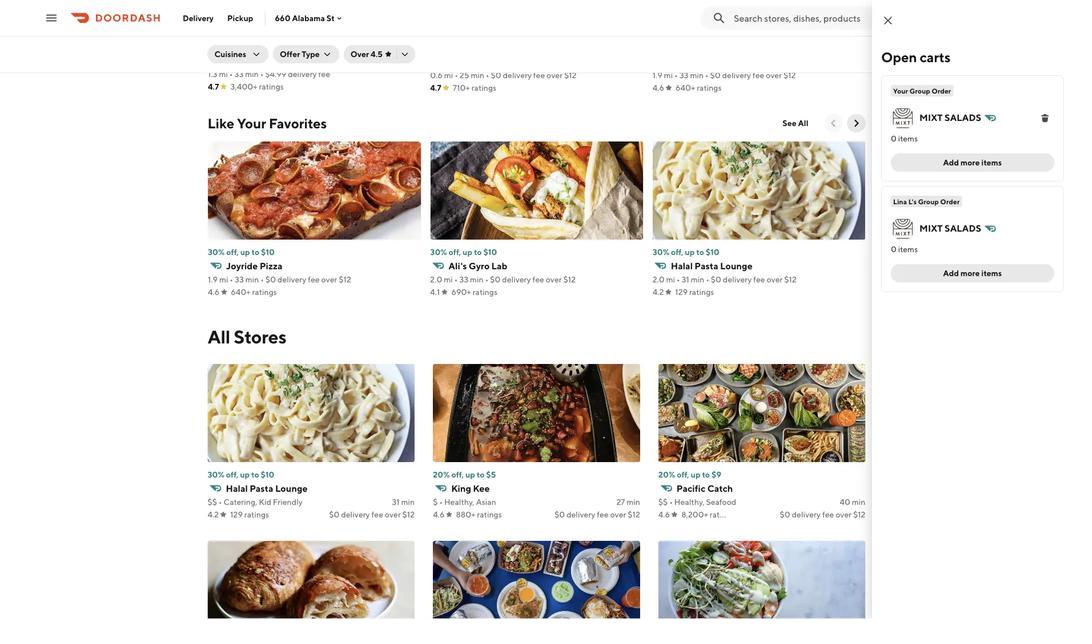 Task type: describe. For each thing, give the bounding box(es) containing it.
0 items for lina
[[891, 245, 918, 254]]

more for lina l's group order
[[961, 269, 980, 278]]

lounge for $0 delivery fee over $12
[[275, 484, 308, 494]]

offer
[[280, 49, 300, 59]]

add for your group order
[[943, 158, 959, 167]]

open menu image
[[45, 11, 58, 25]]

add more items link for lina l's group order
[[891, 264, 1055, 283]]

cuisines button
[[208, 45, 268, 63]]

up up joyride
[[240, 248, 250, 257]]

0 horizontal spatial all
[[208, 326, 230, 348]]

kee
[[473, 484, 490, 494]]

cafe
[[250, 56, 271, 67]]

more for your group order
[[961, 158, 980, 167]]

880+
[[456, 510, 476, 520]]

like
[[208, 115, 234, 131]]

add more items link for your group order
[[891, 154, 1055, 172]]

pasta for 129 ratings
[[695, 261, 718, 272]]

1 vertical spatial 129
[[230, 510, 243, 520]]

20% off, up to $9
[[659, 470, 722, 480]]

l's
[[909, 198, 917, 206]]

st
[[327, 13, 335, 23]]

710+ ratings
[[453, 83, 496, 93]]

2.0 for ali's gyro lab
[[430, 275, 442, 284]]

$10 for $0 delivery fee over $12
[[261, 470, 275, 480]]

1 vertical spatial 640+ ratings
[[231, 288, 277, 297]]

0 for lina l's group order
[[891, 245, 897, 254]]

gyro
[[469, 261, 489, 272]]

cuisines
[[215, 49, 246, 59]]

8,200+
[[682, 510, 708, 520]]

660
[[275, 13, 291, 23]]

0.6
[[430, 71, 442, 80]]

31 min
[[392, 498, 415, 507]]

king
[[451, 484, 471, 494]]

joyride
[[226, 261, 258, 272]]

fee inside 20% off, up to $5 the plant cafe organic 1.3 mi • 33 min • $4.99 delivery fee
[[318, 69, 330, 79]]

30% for 1.9 mi • 33 min • $0 delivery fee over $12
[[208, 248, 224, 257]]

1 vertical spatial group
[[918, 198, 939, 206]]

27 min
[[617, 498, 640, 507]]

1 vertical spatial 1.9 mi • 33 min • $0 delivery fee over $12
[[208, 275, 351, 284]]

pacific
[[677, 484, 706, 494]]

halal for $0
[[226, 484, 248, 494]]

$
[[433, 498, 438, 507]]

delivery
[[183, 13, 214, 23]]

$0 delivery fee over $12 for halal pasta lounge
[[329, 510, 415, 520]]

halal pasta lounge for $0 delivery fee over $12
[[226, 484, 308, 494]]

30% off, up to $10 for 2.0 mi • 31 min • $0 delivery fee over $12
[[652, 248, 719, 257]]

1 horizontal spatial your
[[893, 87, 908, 95]]

off, up joyride
[[226, 248, 238, 257]]

up up king kee
[[466, 470, 475, 480]]

offer type button
[[273, 45, 339, 63]]

0.6 mi • 25 min • $0 delivery fee over $12
[[430, 71, 576, 80]]

$$ • healthy, seafood
[[659, 498, 737, 507]]

king kee
[[451, 484, 490, 494]]

min inside 20% off, up to $5 the plant cafe organic 1.3 mi • 33 min • $4.99 delivery fee
[[245, 69, 258, 79]]

20% for pacific catch
[[659, 470, 675, 480]]

add more items for lina l's group order
[[943, 269, 1002, 278]]

$4.99
[[265, 69, 286, 79]]

2 mixt salads from the top
[[920, 223, 982, 234]]

previous button of carousel image
[[828, 118, 839, 129]]

close image
[[881, 14, 895, 27]]

25
[[459, 71, 469, 80]]

like your favorites
[[208, 115, 327, 131]]

carts
[[920, 49, 951, 65]]

4.7 for 710+ ratings
[[430, 83, 441, 93]]

stores
[[234, 326, 286, 348]]

like your favorites link
[[208, 114, 327, 133]]

joyride pizza
[[226, 261, 282, 272]]

add more items button for your group order
[[891, 154, 1055, 172]]

delivery inside 20% off, up to $5 the plant cafe organic 1.3 mi • 33 min • $4.99 delivery fee
[[288, 69, 317, 79]]

$$ for pacific
[[659, 498, 668, 507]]

0 for your group order
[[891, 134, 897, 143]]

lounge for 129 ratings
[[720, 261, 753, 272]]

off, up catering,
[[226, 470, 238, 480]]

1 vertical spatial order
[[941, 198, 960, 206]]

lina l's group order
[[893, 198, 960, 206]]

0 horizontal spatial your
[[237, 115, 266, 131]]

4.1
[[430, 288, 440, 297]]

690+
[[451, 288, 471, 297]]

lina
[[893, 198, 907, 206]]

$ • healthy, asian
[[433, 498, 496, 507]]

30% off, up to $10 up catering,
[[208, 470, 275, 480]]

off, inside 20% off, up to $5 the plant cafe organic 1.3 mi • 33 min • $4.99 delivery fee
[[226, 43, 238, 53]]

710+
[[453, 83, 470, 93]]

add for lina l's group order
[[943, 269, 959, 278]]

0 horizontal spatial 31
[[392, 498, 400, 507]]

seafood
[[706, 498, 737, 507]]

friendly
[[273, 498, 303, 507]]

0 vertical spatial 4.2
[[652, 288, 664, 297]]

1 horizontal spatial all
[[798, 119, 809, 128]]

0 vertical spatial group
[[910, 87, 931, 95]]

mi inside 20% off, up to $5 the plant cafe organic 1.3 mi • 33 min • $4.99 delivery fee
[[219, 69, 228, 79]]

healthy, for king
[[444, 498, 475, 507]]

880+ ratings
[[456, 510, 502, 520]]

pacific catch
[[677, 484, 733, 494]]

kid
[[259, 498, 271, 507]]

0 vertical spatial order
[[932, 87, 951, 95]]

see all link
[[776, 114, 815, 133]]

to up 2.0 mi • 31 min • $0 delivery fee over $12
[[696, 248, 704, 257]]

$$ for halal
[[208, 498, 217, 507]]

alabama
[[292, 13, 325, 23]]

4.7 for 3,400+ ratings
[[208, 82, 219, 91]]

40
[[840, 498, 851, 507]]

$$ • catering, kid friendly
[[208, 498, 303, 507]]

type
[[302, 49, 320, 59]]

2.0 for halal pasta lounge
[[652, 275, 665, 284]]

catch
[[708, 484, 733, 494]]

30% for 2.0 mi • 33 min • $0 delivery fee over $12
[[430, 248, 447, 257]]

30% off, up to $10 for 2.0 mi • 33 min • $0 delivery fee over $12
[[430, 248, 497, 257]]

20% off, up to $5 the plant cafe organic 1.3 mi • 33 min • $4.99 delivery fee
[[208, 43, 330, 79]]

$9
[[712, 470, 722, 480]]

the
[[208, 56, 224, 67]]

to up $$ • catering, kid friendly
[[251, 470, 259, 480]]

4.5
[[371, 49, 383, 59]]



Task type: vqa. For each thing, say whether or not it's contained in the screenshot.
the topmost Order
yes



Task type: locate. For each thing, give the bounding box(es) containing it.
0 horizontal spatial 1.9 mi • 33 min • $0 delivery fee over $12
[[208, 275, 351, 284]]

your down the open
[[893, 87, 908, 95]]

add more items for your group order
[[943, 158, 1002, 167]]

640+ ratings
[[675, 83, 722, 93], [231, 288, 277, 297]]

4.2
[[652, 288, 664, 297], [208, 510, 219, 520]]

1 add from the top
[[943, 158, 959, 167]]

0 horizontal spatial 4.2
[[208, 510, 219, 520]]

1.9
[[652, 71, 662, 80], [208, 275, 217, 284]]

0 vertical spatial 640+
[[675, 83, 695, 93]]

129
[[675, 288, 688, 297], [230, 510, 243, 520]]

order right l's
[[941, 198, 960, 206]]

0 horizontal spatial 4.7
[[208, 82, 219, 91]]

30% for 2.0 mi • 31 min • $0 delivery fee over $12
[[652, 248, 669, 257]]

0 vertical spatial 640+ ratings
[[675, 83, 722, 93]]

halal pasta lounge up 2.0 mi • 31 min • $0 delivery fee over $12
[[671, 261, 753, 272]]

halal up 2.0 mi • 31 min • $0 delivery fee over $12
[[671, 261, 693, 272]]

1 vertical spatial add
[[943, 269, 959, 278]]

1 vertical spatial $5
[[486, 470, 496, 480]]

1 vertical spatial 4.2
[[208, 510, 219, 520]]

2 0 from the top
[[891, 245, 897, 254]]

660 alabama st
[[275, 13, 335, 23]]

$10 up 2.0 mi • 31 min • $0 delivery fee over $12
[[706, 248, 719, 257]]

2 mixt from the top
[[920, 223, 943, 234]]

mixt
[[920, 112, 943, 123], [920, 223, 943, 234]]

offer type
[[280, 49, 320, 59]]

0 items down your group order
[[891, 134, 918, 143]]

2.0 mi • 33 min • $0 delivery fee over $12
[[430, 275, 576, 284]]

0 vertical spatial all
[[798, 119, 809, 128]]

pickup
[[227, 13, 253, 23]]

660 alabama st button
[[275, 13, 344, 23]]

2 0 items from the top
[[891, 245, 918, 254]]

4.7 down 0.6
[[430, 83, 441, 93]]

1 horizontal spatial 129
[[675, 288, 688, 297]]

0 vertical spatial 0 items
[[891, 134, 918, 143]]

1 2.0 from the left
[[430, 275, 442, 284]]

1 horizontal spatial halal pasta lounge
[[671, 261, 753, 272]]

$10 for 690+ ratings
[[483, 248, 497, 257]]

up up plant
[[240, 43, 250, 53]]

group down 'open carts'
[[910, 87, 931, 95]]

up up 2.0 mi • 31 min • $0 delivery fee over $12
[[685, 248, 695, 257]]

open
[[881, 49, 917, 65]]

organic
[[272, 56, 307, 67]]

$0 delivery fee over $12 down 40
[[780, 510, 866, 520]]

up up pacific
[[691, 470, 701, 480]]

2 add more items link from the top
[[891, 264, 1055, 283]]

your right like
[[237, 115, 266, 131]]

20% up $
[[433, 470, 450, 480]]

up inside 20% off, up to $5 the plant cafe organic 1.3 mi • 33 min • $4.99 delivery fee
[[240, 43, 250, 53]]

0 horizontal spatial 640+ ratings
[[231, 288, 277, 297]]

$0 delivery fee over $12 for king kee
[[555, 510, 640, 520]]

0 items down lina
[[891, 245, 918, 254]]

1 $0 delivery fee over $12 from the left
[[329, 510, 415, 520]]

mixt down lina l's group order
[[920, 223, 943, 234]]

off, up king
[[452, 470, 464, 480]]

more
[[961, 158, 980, 167], [961, 269, 980, 278]]

2 add from the top
[[943, 269, 959, 278]]

1 horizontal spatial lounge
[[720, 261, 753, 272]]

$0 delivery fee over $12 down 27
[[555, 510, 640, 520]]

$0 delivery fee over $12 for pacific catch
[[780, 510, 866, 520]]

0 vertical spatial mixt salads
[[920, 112, 982, 123]]

mixt salads
[[920, 112, 982, 123], [920, 223, 982, 234]]

20% inside 20% off, up to $5 the plant cafe organic 1.3 mi • 33 min • $4.99 delivery fee
[[208, 43, 224, 53]]

20% off, up to $5
[[433, 470, 496, 480]]

0 horizontal spatial $$
[[208, 498, 217, 507]]

0 vertical spatial add
[[943, 158, 959, 167]]

ali's
[[448, 261, 467, 272]]

catering,
[[224, 498, 257, 507]]

pasta up 2.0 mi • 31 min • $0 delivery fee over $12
[[695, 261, 718, 272]]

1 horizontal spatial halal
[[671, 261, 693, 272]]

2 $0 delivery fee over $12 from the left
[[555, 510, 640, 520]]

off, up ali's
[[448, 248, 461, 257]]

0 vertical spatial 31
[[682, 275, 689, 284]]

$$ left catering,
[[208, 498, 217, 507]]

all
[[798, 119, 809, 128], [208, 326, 230, 348]]

all stores
[[208, 326, 286, 348]]

1 mixt salads from the top
[[920, 112, 982, 123]]

asian
[[476, 498, 496, 507]]

$0
[[491, 71, 501, 80], [710, 71, 720, 80], [265, 275, 276, 284], [490, 275, 500, 284], [711, 275, 721, 284], [329, 510, 340, 520], [555, 510, 565, 520], [780, 510, 790, 520]]

0 horizontal spatial 129
[[230, 510, 243, 520]]

all left stores
[[208, 326, 230, 348]]

1 horizontal spatial $0 delivery fee over $12
[[555, 510, 640, 520]]

all right see
[[798, 119, 809, 128]]

0 down lina
[[891, 245, 897, 254]]

0 horizontal spatial $5
[[261, 43, 271, 53]]

1 salads from the top
[[945, 112, 982, 123]]

30% off, up to $10 up joyride
[[208, 248, 275, 257]]

pasta up kid
[[250, 484, 273, 494]]

•
[[229, 69, 233, 79], [260, 69, 263, 79], [455, 71, 458, 80], [486, 71, 489, 80], [674, 71, 678, 80], [705, 71, 708, 80], [230, 275, 233, 284], [260, 275, 264, 284], [454, 275, 458, 284], [485, 275, 488, 284], [677, 275, 680, 284], [706, 275, 709, 284], [219, 498, 222, 507], [439, 498, 443, 507], [670, 498, 673, 507]]

delivery
[[288, 69, 317, 79], [503, 71, 532, 80], [722, 71, 751, 80], [277, 275, 306, 284], [502, 275, 531, 284], [723, 275, 752, 284], [341, 510, 370, 520], [567, 510, 595, 520], [792, 510, 821, 520]]

3,400+ ratings
[[230, 82, 284, 91]]

690+ ratings
[[451, 288, 497, 297]]

group right l's
[[918, 198, 939, 206]]

delivery button
[[176, 9, 221, 27]]

2 horizontal spatial $0 delivery fee over $12
[[780, 510, 866, 520]]

1 add more items link from the top
[[891, 154, 1055, 172]]

20% up the on the left top
[[208, 43, 224, 53]]

1 vertical spatial mixt
[[920, 223, 943, 234]]

0 vertical spatial halal pasta lounge
[[671, 261, 753, 272]]

up up catering,
[[240, 470, 250, 480]]

to inside 20% off, up to $5 the plant cafe organic 1.3 mi • 33 min • $4.99 delivery fee
[[251, 43, 259, 53]]

0 vertical spatial lounge
[[720, 261, 753, 272]]

0 vertical spatial 129 ratings
[[675, 288, 714, 297]]

1 mixt from the top
[[920, 112, 943, 123]]

mixt down your group order
[[920, 112, 943, 123]]

2 $$ from the left
[[659, 498, 668, 507]]

1 horizontal spatial $$
[[659, 498, 668, 507]]

0 horizontal spatial 20%
[[208, 43, 224, 53]]

2 healthy, from the left
[[675, 498, 705, 507]]

1 horizontal spatial 129 ratings
[[675, 288, 714, 297]]

to up 'cafe'
[[251, 43, 259, 53]]

items
[[898, 134, 918, 143], [982, 158, 1002, 167], [898, 245, 918, 254], [982, 269, 1002, 278]]

20% for king kee
[[433, 470, 450, 480]]

1 vertical spatial 0
[[891, 245, 897, 254]]

salads down lina l's group order
[[945, 223, 982, 234]]

over 4.5
[[351, 49, 383, 59]]

8,200+ ratings
[[682, 510, 735, 520]]

1 horizontal spatial pasta
[[695, 261, 718, 272]]

0 horizontal spatial $0 delivery fee over $12
[[329, 510, 415, 520]]

30% off, up to $10 up ali's
[[430, 248, 497, 257]]

129 down 2.0 mi • 31 min • $0 delivery fee over $12
[[675, 288, 688, 297]]

4.6
[[652, 83, 664, 93], [208, 288, 219, 297], [433, 510, 445, 520], [659, 510, 670, 520]]

$5 for 20% off, up to $5
[[486, 470, 496, 480]]

33 inside 20% off, up to $5 the plant cafe organic 1.3 mi • 33 min • $4.99 delivery fee
[[234, 69, 243, 79]]

0 horizontal spatial 129 ratings
[[230, 510, 269, 520]]

1 vertical spatial all
[[208, 326, 230, 348]]

open carts
[[881, 49, 951, 65]]

1 vertical spatial 640+
[[231, 288, 250, 297]]

1 horizontal spatial 1.9 mi • 33 min • $0 delivery fee over $12
[[652, 71, 796, 80]]

salads
[[945, 112, 982, 123], [945, 223, 982, 234]]

$0 delivery fee over $12
[[329, 510, 415, 520], [555, 510, 640, 520], [780, 510, 866, 520]]

0 vertical spatial 129
[[675, 288, 688, 297]]

1 vertical spatial your
[[237, 115, 266, 131]]

order down carts
[[932, 87, 951, 95]]

add more items button for lina l's group order
[[891, 264, 1055, 283]]

0 vertical spatial salads
[[945, 112, 982, 123]]

1 vertical spatial 31
[[392, 498, 400, 507]]

min
[[245, 69, 258, 79], [471, 71, 484, 80], [690, 71, 704, 80], [245, 275, 259, 284], [470, 275, 483, 284], [691, 275, 704, 284], [401, 498, 415, 507], [627, 498, 640, 507], [852, 498, 866, 507]]

to
[[251, 43, 259, 53], [251, 248, 259, 257], [474, 248, 482, 257], [696, 248, 704, 257], [251, 470, 259, 480], [477, 470, 485, 480], [702, 470, 710, 480]]

to up ali's gyro lab
[[474, 248, 482, 257]]

2 add more items from the top
[[943, 269, 1002, 278]]

0 vertical spatial pasta
[[695, 261, 718, 272]]

2 more from the top
[[961, 269, 980, 278]]

0 down your group order
[[891, 134, 897, 143]]

add more items link
[[891, 154, 1055, 172], [891, 264, 1055, 283]]

640+
[[675, 83, 695, 93], [231, 288, 250, 297]]

mixt salads down your group order
[[920, 112, 982, 123]]

1 horizontal spatial 4.7
[[430, 83, 441, 93]]

1 horizontal spatial 1.9
[[652, 71, 662, 80]]

1 horizontal spatial 4.2
[[652, 288, 664, 297]]

mixt salads down lina l's group order
[[920, 223, 982, 234]]

lab
[[491, 261, 507, 272]]

healthy, down king
[[444, 498, 475, 507]]

$10 up lab at left top
[[483, 248, 497, 257]]

0 horizontal spatial halal
[[226, 484, 248, 494]]

favorites
[[269, 115, 327, 131]]

2 horizontal spatial 20%
[[659, 470, 675, 480]]

1 vertical spatial more
[[961, 269, 980, 278]]

$12
[[564, 71, 576, 80], [783, 71, 796, 80], [339, 275, 351, 284], [563, 275, 576, 284], [784, 275, 797, 284], [403, 510, 415, 520], [628, 510, 640, 520], [853, 510, 866, 520]]

1 vertical spatial mixt salads
[[920, 223, 982, 234]]

3 $0 delivery fee over $12 from the left
[[780, 510, 866, 520]]

lounge up 2.0 mi • 31 min • $0 delivery fee over $12
[[720, 261, 753, 272]]

0 vertical spatial 1.9 mi • 33 min • $0 delivery fee over $12
[[652, 71, 796, 80]]

$5 for 20% off, up to $5 the plant cafe organic 1.3 mi • 33 min • $4.99 delivery fee
[[261, 43, 271, 53]]

to up joyride pizza
[[251, 248, 259, 257]]

1 0 from the top
[[891, 134, 897, 143]]

20% up $$ • healthy, seafood
[[659, 470, 675, 480]]

1 vertical spatial halal
[[226, 484, 248, 494]]

1 add more items from the top
[[943, 158, 1002, 167]]

your
[[893, 87, 908, 95], [237, 115, 266, 131]]

healthy, for pacific
[[675, 498, 705, 507]]

$5 up 'cafe'
[[261, 43, 271, 53]]

4.7
[[208, 82, 219, 91], [430, 83, 441, 93]]

to left "$9"
[[702, 470, 710, 480]]

add
[[943, 158, 959, 167], [943, 269, 959, 278]]

40 min
[[840, 498, 866, 507]]

0 vertical spatial 1.9
[[652, 71, 662, 80]]

1 vertical spatial halal pasta lounge
[[226, 484, 308, 494]]

1 vertical spatial 129 ratings
[[230, 510, 269, 520]]

$$
[[208, 498, 217, 507], [659, 498, 668, 507]]

0 vertical spatial more
[[961, 158, 980, 167]]

27
[[617, 498, 625, 507]]

mi
[[219, 69, 228, 79], [444, 71, 453, 80], [664, 71, 673, 80], [219, 275, 228, 284], [444, 275, 453, 284], [666, 275, 675, 284]]

off,
[[226, 43, 238, 53], [226, 248, 238, 257], [448, 248, 461, 257], [671, 248, 683, 257], [226, 470, 238, 480], [452, 470, 464, 480], [677, 470, 689, 480]]

2 add more items button from the top
[[891, 264, 1055, 283]]

pasta for $0 delivery fee over $12
[[250, 484, 273, 494]]

0 horizontal spatial 2.0
[[430, 275, 442, 284]]

0 vertical spatial your
[[893, 87, 908, 95]]

$$ right 27 min
[[659, 498, 668, 507]]

30% off, up to $10
[[208, 248, 275, 257], [430, 248, 497, 257], [652, 248, 719, 257], [208, 470, 275, 480]]

pickup button
[[221, 9, 260, 27]]

1 vertical spatial pasta
[[250, 484, 273, 494]]

halal for 129
[[671, 261, 693, 272]]

healthy,
[[444, 498, 475, 507], [675, 498, 705, 507]]

30% off, up to $10 for 1.9 mi • 33 min • $0 delivery fee over $12
[[208, 248, 275, 257]]

2.0 mi • 31 min • $0 delivery fee over $12
[[652, 275, 797, 284]]

33
[[234, 69, 243, 79], [679, 71, 688, 80], [234, 275, 244, 284], [459, 275, 468, 284]]

129 ratings down $$ • catering, kid friendly
[[230, 510, 269, 520]]

0 horizontal spatial 640+
[[231, 288, 250, 297]]

1.3
[[208, 69, 217, 79]]

0 horizontal spatial lounge
[[275, 484, 308, 494]]

halal up catering,
[[226, 484, 248, 494]]

0 vertical spatial $5
[[261, 43, 271, 53]]

to up kee
[[477, 470, 485, 480]]

1 vertical spatial lounge
[[275, 484, 308, 494]]

1 $$ from the left
[[208, 498, 217, 507]]

1 healthy, from the left
[[444, 498, 475, 507]]

1 horizontal spatial $5
[[486, 470, 496, 480]]

salads down your group order
[[945, 112, 982, 123]]

2 2.0 from the left
[[652, 275, 665, 284]]

halal pasta lounge up kid
[[226, 484, 308, 494]]

$10 up pizza
[[261, 248, 275, 257]]

0 vertical spatial add more items button
[[891, 154, 1055, 172]]

0 horizontal spatial pasta
[[250, 484, 273, 494]]

up up ali's
[[462, 248, 472, 257]]

halal pasta lounge for 129 ratings
[[671, 261, 753, 272]]

pizza
[[259, 261, 282, 272]]

1 horizontal spatial 640+
[[675, 83, 695, 93]]

1 add more items button from the top
[[891, 154, 1055, 172]]

0 vertical spatial mixt
[[920, 112, 943, 123]]

$10 up kid
[[261, 470, 275, 480]]

1 horizontal spatial healthy,
[[675, 498, 705, 507]]

4.7 down 1.3
[[208, 82, 219, 91]]

$10 for 640+ ratings
[[261, 248, 275, 257]]

$0 delivery fee over $12 down 31 min
[[329, 510, 415, 520]]

3,400+
[[230, 82, 257, 91]]

0 horizontal spatial healthy,
[[444, 498, 475, 507]]

1 more from the top
[[961, 158, 980, 167]]

healthy, up the 8,200+
[[675, 498, 705, 507]]

off, up 2.0 mi • 31 min • $0 delivery fee over $12
[[671, 248, 683, 257]]

2 salads from the top
[[945, 223, 982, 234]]

1 horizontal spatial 2.0
[[652, 275, 665, 284]]

see all
[[783, 119, 809, 128]]

1 vertical spatial add more items button
[[891, 264, 1055, 283]]

1 vertical spatial 1.9
[[208, 275, 217, 284]]

over 4.5 button
[[344, 45, 415, 63]]

your group order
[[893, 87, 951, 95]]

129 down catering,
[[230, 510, 243, 520]]

off, up pacific
[[677, 470, 689, 480]]

2.0
[[430, 275, 442, 284], [652, 275, 665, 284]]

$5 inside 20% off, up to $5 the plant cafe organic 1.3 mi • 33 min • $4.99 delivery fee
[[261, 43, 271, 53]]

1 0 items from the top
[[891, 134, 918, 143]]

0 vertical spatial 0
[[891, 134, 897, 143]]

1 vertical spatial add more items link
[[891, 264, 1055, 283]]

delete saved cart image
[[1041, 114, 1050, 123]]

lounge
[[720, 261, 753, 272], [275, 484, 308, 494]]

plant
[[226, 56, 248, 67]]

$5 up kee
[[486, 470, 496, 480]]

30% off, up to $10 up 2.0 mi • 31 min • $0 delivery fee over $12
[[652, 248, 719, 257]]

20%
[[208, 43, 224, 53], [433, 470, 450, 480], [659, 470, 675, 480]]

1 vertical spatial 0 items
[[891, 245, 918, 254]]

129 ratings down 2.0 mi • 31 min • $0 delivery fee over $12
[[675, 288, 714, 297]]

1 horizontal spatial 640+ ratings
[[675, 83, 722, 93]]

1 horizontal spatial 31
[[682, 275, 689, 284]]

0 items for your
[[891, 134, 918, 143]]

1 vertical spatial salads
[[945, 223, 982, 234]]

0 vertical spatial add more items link
[[891, 154, 1055, 172]]

0 horizontal spatial halal pasta lounge
[[226, 484, 308, 494]]

off, up plant
[[226, 43, 238, 53]]

0 horizontal spatial 1.9
[[208, 275, 217, 284]]

1 horizontal spatial 20%
[[433, 470, 450, 480]]

0 vertical spatial halal
[[671, 261, 693, 272]]

ali's gyro lab
[[448, 261, 507, 272]]

over
[[351, 49, 369, 59]]

0
[[891, 134, 897, 143], [891, 245, 897, 254]]

lounge up friendly
[[275, 484, 308, 494]]

1 vertical spatial add more items
[[943, 269, 1002, 278]]

next button of carousel image
[[851, 118, 862, 129]]

$10 for 129 ratings
[[706, 248, 719, 257]]

$5
[[261, 43, 271, 53], [486, 470, 496, 480]]

see
[[783, 119, 797, 128]]

0 vertical spatial add more items
[[943, 158, 1002, 167]]



